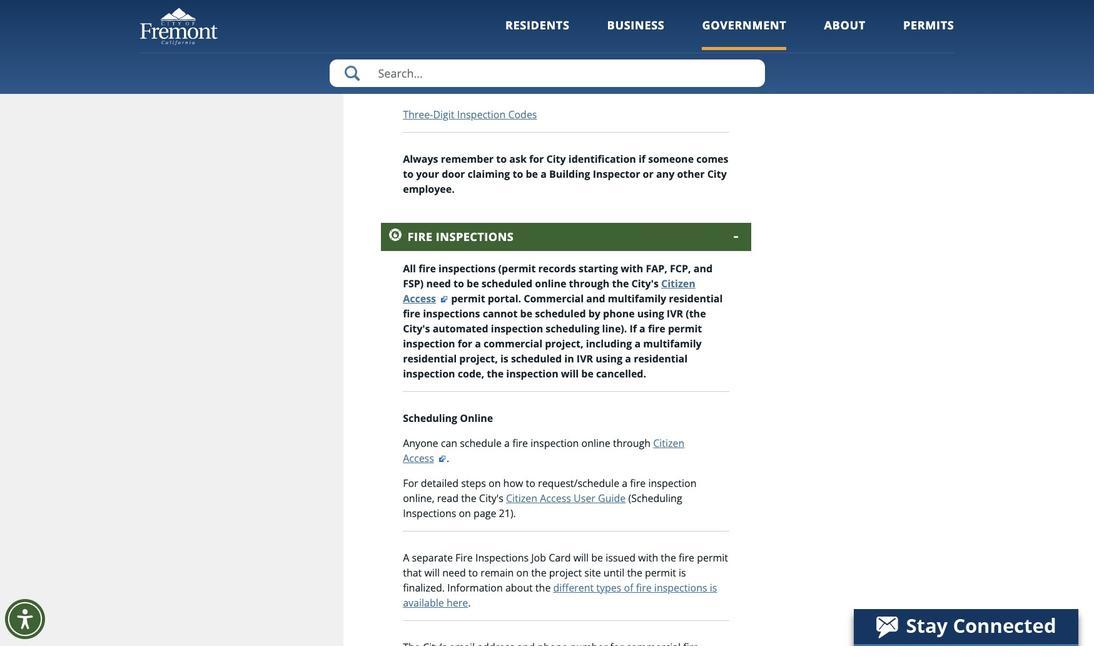 Task type: locate. For each thing, give the bounding box(es) containing it.
inspections inside all fire inspections (permit records starting with fap, fcp, and fsp) need to be scheduled online through the city's
[[439, 262, 496, 275]]

and right the fcp,
[[694, 262, 713, 275]]

0 horizontal spatial can
[[441, 436, 458, 450]]

2 citizen access link from the top
[[403, 436, 685, 465]]

. down information at the bottom of page
[[468, 596, 471, 610]]

2 citizen access from the top
[[403, 436, 685, 465]]

inspection,
[[504, 3, 555, 17]]

2 horizontal spatial city's
[[632, 277, 659, 290]]

2 horizontal spatial inspections
[[547, 33, 601, 47]]

a up code,
[[475, 337, 481, 351]]

using right phone
[[638, 307, 665, 320]]

city's down fap,
[[632, 277, 659, 290]]

citizen access down records
[[403, 277, 696, 305]]

for inside permit portal. commercial and multifamily residential fire inspections cannot be scheduled by phone using ivr (the city's automated inspection scheduling line). if a fire permit inspection for a commercial project, including a multifamily residential project, is scheduled in ivr using a residential inspection code, the inspection will be cancelled.
[[458, 337, 473, 351]]

portal. commercial
[[488, 292, 584, 305]]

inspections inside the different types of fire inspections is available here
[[655, 581, 708, 595]]

inspector
[[593, 167, 641, 181]]

inspections
[[436, 229, 514, 244]]

city's up page
[[479, 491, 504, 505]]

the inside all fire inspections (permit records starting with fap, fcp, and fsp) need to be scheduled online through the city's
[[613, 277, 629, 290]]

inspection
[[457, 18, 506, 32], [491, 322, 543, 335], [403, 337, 455, 351], [403, 367, 455, 381], [507, 367, 559, 381], [531, 436, 579, 450], [649, 476, 697, 490]]

0 vertical spatial for
[[582, 48, 595, 62]]

automated down the request
[[403, 18, 455, 32]]

on
[[489, 476, 501, 490], [459, 506, 471, 520], [517, 566, 529, 580]]

0 vertical spatial citizen
[[662, 277, 696, 290]]

1 vertical spatial city's
[[403, 322, 430, 335]]

0 vertical spatial through
[[594, 18, 631, 32]]

and inside to request a building inspection, call 510-494-4885 and the automated inspection line will guide you through the system. have your permit number available. inspections can be scheduled 24 hours, 7 days a week. the cut off time for next day inspections is 2:00 p.m. the business day prior to the date.
[[642, 3, 660, 17]]

need inside all fire inspections (permit records starting with fap, fcp, and fsp) need to be scheduled online through the city's
[[427, 277, 451, 290]]

citizen access
[[403, 277, 696, 305], [403, 436, 685, 465]]

1 horizontal spatial inspections
[[476, 551, 529, 565]]

can
[[603, 33, 620, 47], [441, 436, 458, 450]]

line
[[508, 18, 525, 32]]

residential down if
[[634, 352, 688, 366]]

can down scheduling online
[[441, 436, 458, 450]]

494-
[[596, 3, 617, 17]]

inspections down fire inspections on the left
[[439, 262, 496, 275]]

on inside for detailed steps on how to request/schedule a fire inspection online, read the city's
[[489, 476, 501, 490]]

scheduled inside all fire inspections (permit records starting with fap, fcp, and fsp) need to be scheduled online through the city's
[[482, 277, 533, 290]]

scheduled down (permit
[[482, 277, 533, 290]]

can inside to request a building inspection, call 510-494-4885 and the automated inspection line will guide you through the system. have your permit number available. inspections can be scheduled 24 hours, 7 days a week. the cut off time for next day inspections is 2:00 p.m. the business day prior to the date.
[[603, 33, 620, 47]]

fire inside the different types of fire inspections is available here
[[636, 581, 652, 595]]

to right fsp)
[[454, 277, 464, 290]]

will up site
[[574, 551, 589, 565]]

2 vertical spatial city's
[[479, 491, 504, 505]]

need down fire at the bottom of the page
[[443, 566, 466, 580]]

0 vertical spatial can
[[603, 33, 620, 47]]

inspection inside to request a building inspection, call 510-494-4885 and the automated inspection line will guide you through the system. have your permit number available. inspections can be scheduled 24 hours, 7 days a week. the cut off time for next day inspections is 2:00 p.m. the business day prior to the date.
[[457, 18, 506, 32]]

access down fsp)
[[403, 292, 436, 305]]

ivr
[[667, 307, 684, 320], [577, 352, 594, 366]]

time
[[558, 48, 579, 62]]

or
[[643, 167, 654, 181]]

2 horizontal spatial on
[[517, 566, 529, 580]]

citizen for fire
[[506, 491, 538, 505]]

city's down fsp)
[[403, 322, 430, 335]]

multifamily down (the
[[644, 337, 702, 351]]

1 vertical spatial your
[[416, 167, 439, 181]]

p.m.
[[403, 63, 424, 77]]

be up site
[[592, 551, 604, 565]]

inspections up remain
[[476, 551, 529, 565]]

1 vertical spatial and
[[694, 262, 713, 275]]

city
[[708, 167, 727, 181]]

off
[[543, 48, 556, 62]]

2 vertical spatial on
[[517, 566, 529, 580]]

with right issued
[[639, 551, 659, 565]]

0 vertical spatial and
[[642, 3, 660, 17]]

with inside a separate fire inspections job card will be issued with the fire permit that will need to remain on the project site until the permit is finalized. information about the
[[639, 551, 659, 565]]

is
[[696, 48, 703, 62], [501, 352, 509, 366], [679, 566, 687, 580], [710, 581, 718, 595]]

2 vertical spatial and
[[587, 292, 606, 305]]

project, up in
[[545, 337, 584, 351]]

1 vertical spatial on
[[459, 506, 471, 520]]

need inside a separate fire inspections job card will be issued with the fire permit that will need to remain on the project site until the permit is finalized. information about the
[[443, 566, 466, 580]]

ivr left (the
[[667, 307, 684, 320]]

1 vertical spatial citizen access
[[403, 436, 685, 465]]

for up code,
[[458, 337, 473, 351]]

1 horizontal spatial for
[[530, 152, 544, 166]]

on up about
[[517, 566, 529, 580]]

of
[[624, 581, 634, 595]]

for
[[582, 48, 595, 62], [530, 152, 544, 166], [458, 337, 473, 351]]

to inside for detailed steps on how to request/schedule a fire inspection online, read the city's
[[526, 476, 536, 490]]

card
[[549, 551, 571, 565]]

0 vertical spatial ivr
[[667, 307, 684, 320]]

the right code,
[[487, 367, 504, 381]]

2 horizontal spatial for
[[582, 48, 595, 62]]

1 vertical spatial citizen access link
[[403, 436, 685, 465]]

0 horizontal spatial ivr
[[577, 352, 594, 366]]

1 horizontal spatial online
[[582, 436, 611, 450]]

the up of
[[628, 566, 643, 580]]

information
[[448, 581, 503, 595]]

online up the request/schedule
[[582, 436, 611, 450]]

0 vertical spatial city's
[[632, 277, 659, 290]]

1 vertical spatial multifamily
[[644, 337, 702, 351]]

2 vertical spatial for
[[458, 337, 473, 351]]

your up hours,
[[403, 33, 425, 47]]

a inside for detailed steps on how to request/schedule a fire inspection online, read the city's
[[622, 476, 628, 490]]

citizen down how at the bottom of the page
[[506, 491, 538, 505]]

permit
[[427, 33, 458, 47], [451, 292, 486, 305], [669, 322, 703, 335], [697, 551, 729, 565], [645, 566, 677, 580]]

0 horizontal spatial day
[[488, 63, 505, 77]]

steps
[[461, 476, 486, 490]]

door
[[442, 167, 465, 181]]

0 vertical spatial citizen access link
[[403, 277, 696, 305]]

. up detailed
[[447, 451, 450, 465]]

access for online,
[[540, 491, 572, 505]]

1 horizontal spatial project,
[[545, 337, 584, 351]]

1 vertical spatial for
[[530, 152, 544, 166]]

access
[[403, 292, 436, 305], [403, 451, 434, 465], [540, 491, 572, 505]]

to
[[533, 63, 542, 77], [497, 152, 507, 166], [403, 167, 414, 181], [513, 167, 524, 181], [454, 277, 464, 290], [526, 476, 536, 490], [469, 566, 478, 580]]

fire
[[408, 229, 433, 244]]

automated inside to request a building inspection, call 510-494-4885 and the automated inspection line will guide you through the system. have your permit number available. inspections can be scheduled 24 hours, 7 days a week. the cut off time for next day inspections is 2:00 p.m. the business day prior to the date.
[[403, 18, 455, 32]]

citizen access for records
[[403, 277, 696, 305]]

0 vertical spatial online
[[535, 277, 567, 290]]

online
[[460, 411, 493, 425]]

0 vertical spatial .
[[447, 451, 450, 465]]

inspections up time
[[547, 33, 601, 47]]

2 vertical spatial citizen
[[506, 491, 538, 505]]

fire inside for detailed steps on how to request/schedule a fire inspection online, read the city's
[[631, 476, 646, 490]]

online down records
[[535, 277, 567, 290]]

a up 'guide'
[[622, 476, 628, 490]]

0 horizontal spatial and
[[587, 292, 606, 305]]

through inside to request a building inspection, call 510-494-4885 and the automated inspection line will guide you through the system. have your permit number available. inspections can be scheduled 24 hours, 7 days a week. the cut off time for next day inspections is 2:00 p.m. the business day prior to the date.
[[594, 18, 631, 32]]

inspection left code,
[[403, 367, 455, 381]]

a left building
[[541, 167, 547, 181]]

the
[[663, 3, 678, 17], [634, 18, 649, 32], [427, 63, 442, 77], [545, 63, 560, 77], [613, 277, 629, 290], [487, 367, 504, 381], [461, 491, 477, 505], [661, 551, 677, 565], [532, 566, 547, 580], [628, 566, 643, 580], [536, 581, 551, 595]]

1 vertical spatial inspections
[[403, 506, 457, 520]]

day
[[621, 48, 638, 62], [488, 63, 505, 77]]

1 vertical spatial through
[[569, 277, 610, 290]]

by
[[589, 307, 601, 320]]

2 vertical spatial access
[[540, 491, 572, 505]]

for left next
[[582, 48, 595, 62]]

about link
[[825, 18, 866, 50]]

your
[[403, 33, 425, 47], [416, 167, 439, 181]]

business
[[444, 63, 485, 77]]

be inside to request a building inspection, call 510-494-4885 and the automated inspection line will guide you through the system. have your permit number available. inspections can be scheduled 24 hours, 7 days a week. the cut off time for next day inspections is 2:00 p.m. the business day prior to the date.
[[622, 33, 634, 47]]

inspections
[[640, 48, 693, 62], [439, 262, 496, 275], [423, 307, 480, 320], [655, 581, 708, 595]]

1 horizontal spatial and
[[642, 3, 660, 17]]

to request a building inspection, call 510-494-4885 and the automated inspection line will guide you through the system. have your permit number available. inspections can be scheduled 24 hours, 7 days a week. the cut off time for next day inspections is 2:00 p.m. the business day prior to the date.
[[403, 3, 726, 77]]

anyone can schedule a fire inspection online through
[[403, 436, 654, 450]]

city's
[[632, 277, 659, 290], [403, 322, 430, 335], [479, 491, 504, 505]]

citizen
[[662, 277, 696, 290], [654, 436, 685, 450], [506, 491, 538, 505]]

2 horizontal spatial and
[[694, 262, 713, 275]]

using down including
[[596, 352, 623, 366]]

to up information at the bottom of page
[[469, 566, 478, 580]]

a
[[403, 551, 410, 565]]

scheduling
[[403, 411, 458, 425]]

0 vertical spatial access
[[403, 292, 436, 305]]

automated down cannot
[[433, 322, 489, 335]]

0 vertical spatial citizen access
[[403, 277, 696, 305]]

be down 'portal. commercial' at the top of page
[[521, 307, 533, 320]]

.
[[447, 451, 450, 465], [468, 596, 471, 610]]

permits
[[904, 18, 955, 33]]

inspection down fsp)
[[403, 337, 455, 351]]

21).
[[499, 506, 516, 520]]

permit inside to request a building inspection, call 510-494-4885 and the automated inspection line will guide you through the system. have your permit number available. inspections can be scheduled 24 hours, 7 days a week. the cut off time for next day inspections is 2:00 p.m. the business day prior to the date.
[[427, 33, 458, 47]]

1 horizontal spatial day
[[621, 48, 638, 62]]

city's inside for detailed steps on how to request/schedule a fire inspection online, read the city's
[[479, 491, 504, 505]]

will down the inspection,
[[528, 18, 543, 32]]

access down anyone
[[403, 451, 434, 465]]

with left fap,
[[621, 262, 644, 275]]

automated
[[403, 18, 455, 32], [433, 322, 489, 335]]

0 vertical spatial your
[[403, 33, 425, 47]]

0 horizontal spatial .
[[447, 451, 450, 465]]

and inside all fire inspections (permit records starting with fap, fcp, and fsp) need to be scheduled online through the city's
[[694, 262, 713, 275]]

1 vertical spatial .
[[468, 596, 471, 610]]

the right about
[[536, 581, 551, 595]]

a right the request
[[456, 3, 462, 17]]

inspections down online,
[[403, 506, 457, 520]]

inspections right of
[[655, 581, 708, 595]]

your up employee.
[[416, 167, 439, 181]]

1 vertical spatial with
[[639, 551, 659, 565]]

0 vertical spatial automated
[[403, 18, 455, 32]]

using
[[638, 307, 665, 320], [596, 352, 623, 366]]

will inside permit portal. commercial and multifamily residential fire inspections cannot be scheduled by phone using ivr (the city's automated inspection scheduling line). if a fire permit inspection for a commercial project, including a multifamily residential project, is scheduled in ivr using a residential inspection code, the inspection will be cancelled.
[[561, 367, 579, 381]]

1 vertical spatial using
[[596, 352, 623, 366]]

(permit
[[499, 262, 536, 275]]

citizen access link for records
[[403, 277, 696, 305]]

multifamily
[[608, 292, 667, 305], [644, 337, 702, 351]]

inspection up '(scheduling'
[[649, 476, 697, 490]]

government link
[[703, 18, 787, 50]]

citizen access up for detailed steps on how to request/schedule a fire inspection online, read the city's
[[403, 436, 685, 465]]

on left how at the bottom of the page
[[489, 476, 501, 490]]

on left page
[[459, 506, 471, 520]]

0 vertical spatial using
[[638, 307, 665, 320]]

0 vertical spatial inspections
[[547, 33, 601, 47]]

1 vertical spatial need
[[443, 566, 466, 580]]

1 horizontal spatial city's
[[479, 491, 504, 505]]

2 vertical spatial through
[[613, 436, 651, 450]]

the up system.
[[663, 3, 678, 17]]

is inside permit portal. commercial and multifamily residential fire inspections cannot be scheduled by phone using ivr (the city's automated inspection scheduling line). if a fire permit inspection for a commercial project, including a multifamily residential project, is scheduled in ivr using a residential inspection code, the inspection will be cancelled.
[[501, 352, 509, 366]]

0 horizontal spatial project,
[[460, 352, 498, 366]]

will inside to request a building inspection, call 510-494-4885 and the automated inspection line will guide you through the system. have your permit number available. inspections can be scheduled 24 hours, 7 days a week. the cut off time for next day inspections is 2:00 p.m. the business day prior to the date.
[[528, 18, 543, 32]]

1 horizontal spatial ivr
[[667, 307, 684, 320]]

other
[[678, 167, 705, 181]]

0 vertical spatial on
[[489, 476, 501, 490]]

be
[[622, 33, 634, 47], [526, 167, 538, 181], [467, 277, 479, 290], [521, 307, 533, 320], [582, 367, 594, 381], [592, 551, 604, 565]]

cut
[[526, 48, 540, 62]]

the down steps
[[461, 491, 477, 505]]

all fire inspections (permit records starting with fap, fcp, and fsp) need to be scheduled online through the city's
[[403, 262, 713, 290]]

inspections inside to request a building inspection, call 510-494-4885 and the automated inspection line will guide you through the system. have your permit number available. inspections can be scheduled 24 hours, 7 days a week. the cut off time for next day inspections is 2:00 p.m. the business day prior to the date.
[[547, 33, 601, 47]]

through down 494-
[[594, 18, 631, 32]]

0 horizontal spatial online
[[535, 277, 567, 290]]

through
[[594, 18, 631, 32], [569, 277, 610, 290], [613, 436, 651, 450]]

be down inspections
[[467, 277, 479, 290]]

be down business
[[622, 33, 634, 47]]

to down the ask
[[513, 167, 524, 181]]

a inside always remember to ask for city identification if someone comes to your door claiming to be a building inspector or any other city employee.
[[541, 167, 547, 181]]

project, up code,
[[460, 352, 498, 366]]

citizen down the fcp,
[[662, 277, 696, 290]]

project,
[[545, 337, 584, 351], [460, 352, 498, 366]]

1 vertical spatial automated
[[433, 322, 489, 335]]

different types of fire inspections is available here
[[403, 581, 718, 610]]

0 horizontal spatial using
[[596, 352, 623, 366]]

and for fcp,
[[694, 262, 713, 275]]

call
[[558, 3, 573, 17]]

through down starting
[[569, 277, 610, 290]]

need right fsp)
[[427, 277, 451, 290]]

the down starting
[[613, 277, 629, 290]]

multifamily up phone
[[608, 292, 667, 305]]

0 vertical spatial multifamily
[[608, 292, 667, 305]]

1 horizontal spatial on
[[489, 476, 501, 490]]

the down job
[[532, 566, 547, 580]]

different types of fire inspections is available here link
[[403, 581, 718, 610]]

and up by
[[587, 292, 606, 305]]

0 horizontal spatial inspections
[[403, 506, 457, 520]]

0 vertical spatial with
[[621, 262, 644, 275]]

citizen access link up for detailed steps on how to request/schedule a fire inspection online, read the city's
[[403, 436, 685, 465]]

0 horizontal spatial city's
[[403, 322, 430, 335]]

for inside always remember to ask for city identification if someone comes to your door claiming to be a building inspector or any other city employee.
[[530, 152, 544, 166]]

can up next
[[603, 33, 620, 47]]

to down cut
[[533, 63, 542, 77]]

1 vertical spatial online
[[582, 436, 611, 450]]

through up 'guide'
[[613, 436, 651, 450]]

0 horizontal spatial on
[[459, 506, 471, 520]]

the
[[506, 48, 523, 62]]

digit
[[433, 108, 455, 121]]

inspections inside to request a building inspection, call 510-494-4885 and the automated inspection line will guide you through the system. have your permit number available. inspections can be scheduled 24 hours, 7 days a week. the cut off time for next day inspections is 2:00 p.m. the business day prior to the date.
[[640, 48, 693, 62]]

1 citizen access from the top
[[403, 277, 696, 305]]

guide
[[546, 18, 571, 32]]

ask
[[510, 152, 527, 166]]

(scheduling inspections on page 21).
[[403, 491, 683, 520]]

1 horizontal spatial can
[[603, 33, 620, 47]]

day right next
[[621, 48, 638, 62]]

residential
[[669, 292, 723, 305], [403, 352, 457, 366], [634, 352, 688, 366]]

1 citizen access link from the top
[[403, 277, 696, 305]]

three-
[[403, 108, 433, 121]]

inspections down fsp)
[[423, 307, 480, 320]]

scheduled up the scheduling
[[535, 307, 586, 320]]

residents link
[[506, 18, 570, 50]]

4885
[[617, 3, 640, 17]]

types
[[597, 581, 622, 595]]

fire inside a separate fire inspections job card will be issued with the fire permit that will need to remain on the project site until the permit is finalized. information about the
[[679, 551, 695, 565]]

inspection down building
[[457, 18, 506, 32]]

fire shield image
[[389, 228, 402, 241]]

fire
[[419, 262, 436, 275], [403, 307, 421, 320], [649, 322, 666, 335], [513, 436, 528, 450], [631, 476, 646, 490], [679, 551, 695, 565], [636, 581, 652, 595]]

a right if
[[640, 322, 646, 335]]

citizen for fcp,
[[662, 277, 696, 290]]

a right 'schedule'
[[505, 436, 510, 450]]

to right how at the bottom of the page
[[526, 476, 536, 490]]

code,
[[458, 367, 485, 381]]

and up business
[[642, 3, 660, 17]]

inspection up commercial
[[491, 322, 543, 335]]

scheduled inside to request a building inspection, call 510-494-4885 and the automated inspection line will guide you through the system. have your permit number available. inspections can be scheduled 24 hours, 7 days a week. the cut off time for next day inspections is 2:00 p.m. the business day prior to the date.
[[637, 33, 685, 47]]

2 vertical spatial inspections
[[476, 551, 529, 565]]

scheduled down system.
[[637, 33, 685, 47]]

0 vertical spatial need
[[427, 277, 451, 290]]

be down the ask
[[526, 167, 538, 181]]

to
[[403, 3, 415, 17]]

employee.
[[403, 182, 455, 196]]

day down week.
[[488, 63, 505, 77]]

access down the request/schedule
[[540, 491, 572, 505]]

0 horizontal spatial for
[[458, 337, 473, 351]]

always
[[403, 152, 439, 166]]

a down if
[[635, 337, 641, 351]]

0 vertical spatial day
[[621, 48, 638, 62]]

with
[[621, 262, 644, 275], [639, 551, 659, 565]]



Task type: vqa. For each thing, say whether or not it's contained in the screenshot.
(PDAs)
no



Task type: describe. For each thing, give the bounding box(es) containing it.
fire
[[456, 551, 473, 565]]

0 vertical spatial project,
[[545, 337, 584, 351]]

fcp,
[[671, 262, 692, 275]]

any
[[657, 167, 675, 181]]

inspection inside for detailed steps on how to request/schedule a fire inspection online, read the city's
[[649, 476, 697, 490]]

issued
[[606, 551, 636, 565]]

inspection up the request/schedule
[[531, 436, 579, 450]]

always remember to ask for city identification if someone comes to your door claiming to be a building inspector or any other city employee.
[[403, 152, 729, 196]]

1 horizontal spatial using
[[638, 307, 665, 320]]

to left the ask
[[497, 152, 507, 166]]

phone
[[604, 307, 635, 320]]

three-digit inspection codes
[[403, 108, 537, 121]]

page
[[474, 506, 497, 520]]

citizen access link for fire
[[403, 436, 685, 465]]

is inside a separate fire inspections job card will be issued with the fire permit that will need to remain on the project site until the permit is finalized. information about the
[[679, 566, 687, 580]]

cannot
[[483, 307, 518, 320]]

a separate fire inspections job card will be issued with the fire permit that will need to remain on the project site until the permit is finalized. information about the
[[403, 551, 729, 595]]

remember
[[441, 152, 494, 166]]

days
[[444, 48, 465, 62]]

how
[[504, 476, 524, 490]]

someone
[[649, 152, 694, 166]]

scheduling
[[546, 322, 600, 335]]

line).
[[603, 322, 627, 335]]

the down off
[[545, 63, 560, 77]]

and inside permit portal. commercial and multifamily residential fire inspections cannot be scheduled by phone using ivr (the city's automated inspection scheduling line). if a fire permit inspection for a commercial project, including a multifamily residential project, is scheduled in ivr using a residential inspection code, the inspection will be cancelled.
[[587, 292, 606, 305]]

1 vertical spatial access
[[403, 451, 434, 465]]

the down 4885
[[634, 18, 649, 32]]

comes
[[697, 152, 729, 166]]

cancelled.
[[597, 367, 647, 381]]

finalized.
[[403, 581, 445, 595]]

to inside all fire inspections (permit records starting with fap, fcp, and fsp) need to be scheduled online through the city's
[[454, 277, 464, 290]]

site
[[585, 566, 601, 580]]

Search text field
[[330, 59, 765, 87]]

be inside all fire inspections (permit records starting with fap, fcp, and fsp) need to be scheduled online through the city's
[[467, 277, 479, 290]]

for inside to request a building inspection, call 510-494-4885 and the automated inspection line will guide you through the system. have your permit number available. inspections can be scheduled 24 hours, 7 days a week. the cut off time for next day inspections is 2:00 p.m. the business day prior to the date.
[[582, 48, 595, 62]]

until
[[604, 566, 625, 580]]

to inside a separate fire inspections job card will be issued with the fire permit that will need to remain on the project site until the permit is finalized. information about the
[[469, 566, 478, 580]]

city's inside all fire inspections (permit records starting with fap, fcp, and fsp) need to be scheduled online through the city's
[[632, 277, 659, 290]]

inspection down commercial
[[507, 367, 559, 381]]

1 vertical spatial ivr
[[577, 352, 594, 366]]

date.
[[563, 63, 586, 77]]

your inside to request a building inspection, call 510-494-4885 and the automated inspection line will guide you through the system. have your permit number available. inspections can be scheduled 24 hours, 7 days a week. the cut off time for next day inspections is 2:00 p.m. the business day prior to the date.
[[403, 33, 425, 47]]

the right issued
[[661, 551, 677, 565]]

in
[[565, 352, 574, 366]]

is inside to request a building inspection, call 510-494-4885 and the automated inspection line will guide you through the system. have your permit number available. inspections can be scheduled 24 hours, 7 days a week. the cut off time for next day inspections is 2:00 p.m. the business day prior to the date.
[[696, 48, 703, 62]]

stay connected image
[[855, 609, 1078, 644]]

have
[[690, 18, 714, 32]]

prior
[[507, 63, 530, 77]]

citizen access user guide link
[[506, 491, 626, 505]]

request
[[417, 3, 453, 17]]

records
[[539, 262, 576, 275]]

fire inspections
[[408, 229, 514, 244]]

permits link
[[904, 18, 955, 50]]

user
[[574, 491, 596, 505]]

2:00
[[706, 48, 726, 62]]

inspections inside a separate fire inspections job card will be issued with the fire permit that will need to remain on the project site until the permit is finalized. information about the
[[476, 551, 529, 565]]

system.
[[652, 18, 688, 32]]

the down 7
[[427, 63, 442, 77]]

project
[[550, 566, 582, 580]]

that
[[403, 566, 422, 580]]

access for fsp)
[[403, 292, 436, 305]]

if
[[639, 152, 646, 166]]

residents
[[506, 18, 570, 33]]

you
[[574, 18, 591, 32]]

including
[[586, 337, 632, 351]]

1 vertical spatial project,
[[460, 352, 498, 366]]

about
[[506, 581, 533, 595]]

inspections inside (scheduling inspections on page 21).
[[403, 506, 457, 520]]

commercial
[[484, 337, 543, 351]]

fap,
[[646, 262, 668, 275]]

three-digit inspection codes link
[[403, 108, 537, 121]]

be inside a separate fire inspections job card will be issued with the fire permit that will need to remain on the project site until the permit is finalized. information about the
[[592, 551, 604, 565]]

is inside the different types of fire inspections is available here
[[710, 581, 718, 595]]

(the
[[686, 307, 707, 320]]

the inside for detailed steps on how to request/schedule a fire inspection online, read the city's
[[461, 491, 477, 505]]

building
[[550, 167, 591, 181]]

scheduled down commercial
[[511, 352, 562, 366]]

hours,
[[403, 48, 433, 62]]

and for 4885
[[642, 3, 660, 17]]

on inside a separate fire inspections job card will be issued with the fire permit that will need to remain on the project site until the permit is finalized. information about the
[[517, 566, 529, 580]]

residential up scheduling
[[403, 352, 457, 366]]

1 horizontal spatial .
[[468, 596, 471, 610]]

on inside (scheduling inspections on page 21).
[[459, 506, 471, 520]]

city's inside permit portal. commercial and multifamily residential fire inspections cannot be scheduled by phone using ivr (the city's automated inspection scheduling line). if a fire permit inspection for a commercial project, including a multifamily residential project, is scheduled in ivr using a residential inspection code, the inspection will be cancelled.
[[403, 322, 430, 335]]

1 vertical spatial day
[[488, 63, 505, 77]]

business
[[608, 18, 665, 33]]

codes
[[509, 108, 537, 121]]

through inside all fire inspections (permit records starting with fap, fcp, and fsp) need to be scheduled online through the city's
[[569, 277, 610, 290]]

citizen access user guide
[[506, 491, 626, 505]]

510-
[[576, 3, 596, 17]]

number
[[461, 33, 498, 47]]

to inside to request a building inspection, call 510-494-4885 and the automated inspection line will guide you through the system. have your permit number available. inspections can be scheduled 24 hours, 7 days a week. the cut off time for next day inspections is 2:00 p.m. the business day prior to the date.
[[533, 63, 542, 77]]

be left 'cancelled.'
[[582, 367, 594, 381]]

1 vertical spatial citizen
[[654, 436, 685, 450]]

different
[[554, 581, 594, 595]]

claiming
[[468, 167, 510, 181]]

government
[[703, 18, 787, 33]]

online inside all fire inspections (permit records starting with fap, fcp, and fsp) need to be scheduled online through the city's
[[535, 277, 567, 290]]

available
[[403, 596, 444, 610]]

about
[[825, 18, 866, 33]]

if
[[630, 322, 637, 335]]

starting
[[579, 262, 619, 275]]

will down separate
[[425, 566, 440, 580]]

residential up (the
[[669, 292, 723, 305]]

next
[[598, 48, 618, 62]]

citizen access for fire
[[403, 436, 685, 465]]

week.
[[476, 48, 503, 62]]

1 vertical spatial can
[[441, 436, 458, 450]]

job
[[532, 551, 547, 565]]

a right days
[[468, 48, 474, 62]]

your inside always remember to ask for city identification if someone comes to your door claiming to be a building inspector or any other city employee.
[[416, 167, 439, 181]]

for detailed steps on how to request/schedule a fire inspection online, read the city's
[[403, 476, 697, 505]]

fire inside all fire inspections (permit records starting with fap, fcp, and fsp) need to be scheduled online through the city's
[[419, 262, 436, 275]]

scheduling online
[[403, 411, 493, 425]]

with inside all fire inspections (permit records starting with fap, fcp, and fsp) need to be scheduled online through the city's
[[621, 262, 644, 275]]

read
[[437, 491, 459, 505]]

to down always
[[403, 167, 414, 181]]

city identification
[[547, 152, 637, 166]]

inspections inside permit portal. commercial and multifamily residential fire inspections cannot be scheduled by phone using ivr (the city's automated inspection scheduling line). if a fire permit inspection for a commercial project, including a multifamily residential project, is scheduled in ivr using a residential inspection code, the inspection will be cancelled.
[[423, 307, 480, 320]]

business link
[[608, 18, 665, 50]]

permit portal. commercial and multifamily residential fire inspections cannot be scheduled by phone using ivr (the city's automated inspection scheduling line). if a fire permit inspection for a commercial project, including a multifamily residential project, is scheduled in ivr using a residential inspection code, the inspection will be cancelled.
[[403, 292, 723, 381]]

online,
[[403, 491, 435, 505]]

for
[[403, 476, 419, 490]]

the inside permit portal. commercial and multifamily residential fire inspections cannot be scheduled by phone using ivr (the city's automated inspection scheduling line). if a fire permit inspection for a commercial project, including a multifamily residential project, is scheduled in ivr using a residential inspection code, the inspection will be cancelled.
[[487, 367, 504, 381]]

anyone
[[403, 436, 439, 450]]

be inside always remember to ask for city identification if someone comes to your door claiming to be a building inspector or any other city employee.
[[526, 167, 538, 181]]

a up 'cancelled.'
[[626, 352, 632, 366]]

(scheduling
[[629, 491, 683, 505]]

here
[[447, 596, 468, 610]]

automated inside permit portal. commercial and multifamily residential fire inspections cannot be scheduled by phone using ivr (the city's automated inspection scheduling line). if a fire permit inspection for a commercial project, including a multifamily residential project, is scheduled in ivr using a residential inspection code, the inspection will be cancelled.
[[433, 322, 489, 335]]

available.
[[501, 33, 545, 47]]

7
[[436, 48, 441, 62]]



